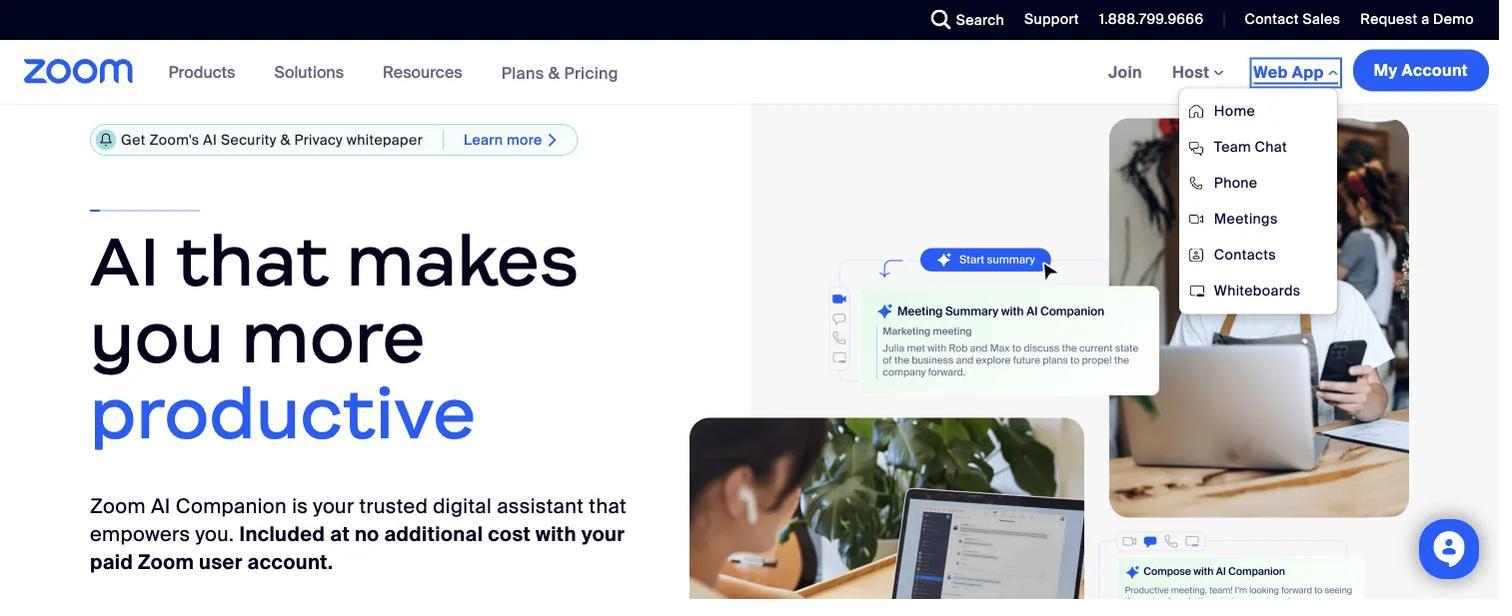 Task type: locate. For each thing, give the bounding box(es) containing it.
0 vertical spatial &
[[548, 62, 560, 83]]

pricing
[[564, 62, 619, 83]]

0 vertical spatial that
[[176, 217, 329, 304]]

1 vertical spatial your
[[581, 522, 625, 548]]

1.888.799.9666 button up the join link
[[1099, 10, 1204, 28]]

0 horizontal spatial more
[[241, 294, 426, 381]]

zoom interface icon image
[[765, 249, 1160, 409], [1099, 532, 1365, 600]]

plans & pricing link
[[501, 62, 619, 83], [501, 62, 619, 83]]

zoom down empowers
[[138, 550, 194, 576]]

1.888.799.9666
[[1099, 10, 1204, 28]]

1 vertical spatial zoom interface icon image
[[1099, 532, 1365, 600]]

contact
[[1245, 10, 1299, 28]]

0 horizontal spatial that
[[176, 217, 329, 304]]

banner containing my account
[[0, 40, 1499, 315]]

that inside ai that makes you more
[[176, 217, 329, 304]]

1 vertical spatial zoom
[[138, 550, 194, 576]]

team chat
[[1214, 138, 1287, 156]]

cost
[[488, 522, 531, 548]]

request a demo link
[[1346, 0, 1499, 40], [1361, 10, 1474, 28]]

&
[[548, 62, 560, 83], [280, 131, 291, 149]]

chat
[[1255, 138, 1287, 156]]

solutions
[[274, 61, 344, 82]]

additional
[[384, 522, 483, 548]]

your right with
[[581, 522, 625, 548]]

digital
[[433, 494, 492, 520]]

ai that makes you more
[[90, 217, 579, 381]]

included at no additional cost with your paid zoom user account.
[[90, 522, 625, 576]]

contacts link
[[1179, 237, 1337, 273]]

companion
[[176, 494, 287, 520]]

product information navigation
[[154, 40, 634, 105]]

more inside ai that makes you more
[[241, 294, 426, 381]]

user
[[199, 550, 243, 576]]

learn more
[[464, 131, 542, 149]]

1 vertical spatial more
[[241, 294, 426, 381]]

ai
[[203, 131, 217, 149], [90, 217, 160, 304], [151, 494, 171, 520]]

& right the plans
[[548, 62, 560, 83]]

my
[[1374, 60, 1398, 81]]

more
[[507, 131, 542, 149], [241, 294, 426, 381]]

your up at
[[313, 494, 354, 520]]

1.888.799.9666 button up join
[[1084, 0, 1209, 40]]

& left privacy
[[280, 131, 291, 149]]

1 horizontal spatial more
[[507, 131, 542, 149]]

phone link
[[1179, 165, 1337, 201]]

your inside included at no additional cost with your paid zoom user account.
[[581, 522, 625, 548]]

0 horizontal spatial &
[[280, 131, 291, 149]]

1 vertical spatial that
[[589, 494, 627, 520]]

meetings
[[1214, 210, 1278, 228]]

request
[[1361, 10, 1418, 28]]

zoom ai companion is your trusted digital assistant that empowers you.
[[90, 494, 627, 548]]

your
[[313, 494, 354, 520], [581, 522, 625, 548]]

team chat link
[[1179, 129, 1337, 165]]

sales
[[1303, 10, 1341, 28]]

banner
[[0, 40, 1499, 315]]

trusted
[[359, 494, 428, 520]]

resources button
[[383, 40, 471, 104]]

support link
[[1010, 0, 1084, 40], [1025, 10, 1079, 28]]

contact sales
[[1245, 10, 1341, 28]]

products button
[[169, 40, 244, 104]]

1 horizontal spatial that
[[589, 494, 627, 520]]

learn
[[464, 131, 503, 149]]

host button
[[1173, 61, 1224, 82]]

join
[[1108, 61, 1143, 82]]

that
[[176, 217, 329, 304], [589, 494, 627, 520]]

zoom logo image
[[24, 59, 134, 84]]

a
[[1422, 10, 1430, 28]]

paid
[[90, 550, 133, 576]]

0 vertical spatial zoom
[[90, 494, 146, 520]]

zoom up empowers
[[90, 494, 146, 520]]

1 vertical spatial &
[[280, 131, 291, 149]]

1 horizontal spatial your
[[581, 522, 625, 548]]

zoom
[[90, 494, 146, 520], [138, 550, 194, 576]]

is
[[292, 494, 308, 520]]

1.888.799.9666 button
[[1084, 0, 1209, 40], [1099, 10, 1204, 28]]

privacy
[[294, 131, 343, 149]]

you
[[90, 294, 224, 381]]

solutions button
[[274, 40, 353, 104]]

products
[[169, 61, 235, 82]]

0 horizontal spatial your
[[313, 494, 354, 520]]

contact sales link
[[1230, 0, 1346, 40], [1245, 10, 1341, 28]]

support
[[1025, 10, 1079, 28]]

web app
[[1254, 61, 1324, 82]]

1 horizontal spatial &
[[548, 62, 560, 83]]

included
[[239, 522, 325, 548]]

account
[[1402, 60, 1468, 81]]

search button
[[916, 0, 1010, 40]]

home link
[[1179, 93, 1337, 129]]

2 vertical spatial ai
[[151, 494, 171, 520]]

0 vertical spatial your
[[313, 494, 354, 520]]

1 vertical spatial ai
[[90, 217, 160, 304]]

security
[[221, 131, 277, 149]]



Task type: describe. For each thing, give the bounding box(es) containing it.
0 vertical spatial ai
[[203, 131, 217, 149]]

my account link
[[1353, 49, 1489, 91]]

web
[[1254, 61, 1288, 82]]

phone
[[1214, 174, 1258, 192]]

plans
[[501, 62, 544, 83]]

meetings link
[[1179, 201, 1337, 237]]

team
[[1214, 138, 1251, 156]]

home
[[1214, 102, 1256, 120]]

plans & pricing
[[501, 62, 619, 83]]

makes
[[346, 217, 579, 304]]

right image
[[542, 132, 563, 148]]

& inside product information navigation
[[548, 62, 560, 83]]

no
[[355, 522, 379, 548]]

whitepaper
[[347, 131, 423, 149]]

contacts
[[1214, 246, 1276, 264]]

at
[[330, 522, 350, 548]]

0 vertical spatial more
[[507, 131, 542, 149]]

assistant
[[497, 494, 584, 520]]

get
[[121, 131, 146, 149]]

with
[[536, 522, 577, 548]]

your inside zoom ai companion is your trusted digital assistant that empowers you.
[[313, 494, 354, 520]]

0 vertical spatial zoom interface icon image
[[765, 249, 1160, 409]]

that inside zoom ai companion is your trusted digital assistant that empowers you.
[[589, 494, 627, 520]]

ai inside zoom ai companion is your trusted digital assistant that empowers you.
[[151, 494, 171, 520]]

whiteboards
[[1214, 282, 1301, 300]]

meetings navigation
[[1093, 40, 1499, 315]]

search
[[956, 10, 1005, 29]]

app
[[1292, 61, 1324, 82]]

empowers
[[90, 522, 190, 548]]

ai inside ai that makes you more
[[90, 217, 160, 304]]

my account
[[1374, 60, 1468, 81]]

zoom inside zoom ai companion is your trusted digital assistant that empowers you.
[[90, 494, 146, 520]]

zoom's
[[149, 131, 199, 149]]

you.
[[195, 522, 234, 548]]

host
[[1173, 61, 1214, 82]]

productive
[[90, 371, 476, 458]]

request a demo
[[1361, 10, 1474, 28]]

whiteboards link
[[1179, 273, 1337, 309]]

demo
[[1434, 10, 1474, 28]]

get zoom's ai security & privacy whitepaper
[[121, 131, 423, 149]]

web app button
[[1254, 61, 1338, 84]]

resources
[[383, 61, 462, 82]]

zoom inside included at no additional cost with your paid zoom user account.
[[138, 550, 194, 576]]

join link
[[1093, 40, 1158, 104]]

account.
[[248, 550, 333, 576]]



Task type: vqa. For each thing, say whether or not it's contained in the screenshot.
Phone
yes



